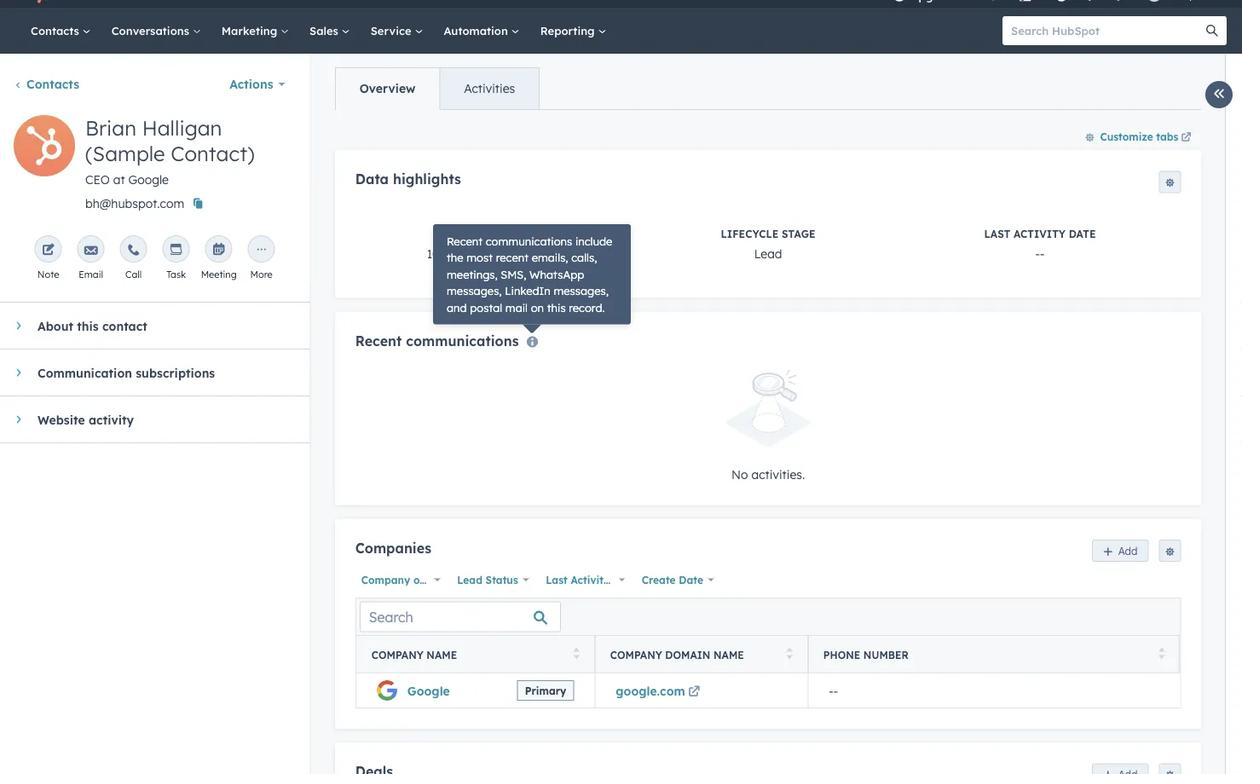 Task type: locate. For each thing, give the bounding box(es) containing it.
0 horizontal spatial create
[[461, 227, 501, 240]]

recent
[[496, 251, 529, 265]]

this inside dropdown button
[[77, 318, 99, 333]]

1 vertical spatial activity
[[571, 574, 610, 587]]

1 vertical spatial last
[[546, 574, 567, 587]]

0 horizontal spatial lead
[[457, 574, 482, 587]]

caret image
[[17, 321, 21, 331], [17, 415, 21, 425]]

note image
[[41, 244, 55, 258]]

1 horizontal spatial this
[[547, 301, 566, 315]]

0 horizontal spatial last
[[546, 574, 567, 587]]

3 press to sort. element from the left
[[1159, 648, 1165, 662]]

no
[[732, 467, 748, 482]]

2 press to sort. element from the left
[[786, 648, 793, 662]]

messages, up record.
[[554, 284, 609, 298]]

0 horizontal spatial this
[[77, 318, 99, 333]]

this
[[547, 301, 566, 315], [77, 318, 99, 333]]

calls,
[[572, 251, 597, 265]]

Search search field
[[359, 602, 561, 633]]

caret image for website activity
[[17, 415, 21, 425]]

more image
[[255, 244, 268, 258]]

0 vertical spatial recent
[[447, 234, 483, 248]]

0 horizontal spatial google
[[128, 172, 169, 187]]

google up bh@hubspot.com on the left
[[128, 172, 169, 187]]

activity inside last activity date --
[[1014, 227, 1066, 240]]

activity
[[1014, 227, 1066, 240], [571, 574, 610, 587]]

last activity date button
[[540, 569, 637, 591]]

website activity
[[38, 412, 134, 427]]

about this contact
[[38, 318, 147, 333]]

1 horizontal spatial activity
[[1014, 227, 1066, 240]]

press to sort. image
[[573, 648, 579, 660], [1159, 648, 1165, 660]]

lead status button
[[451, 569, 533, 591]]

1 press to sort. element from the left
[[573, 648, 579, 662]]

contacts up edit popup button on the top
[[26, 77, 79, 92]]

company left name
[[371, 649, 423, 662]]

meeting image
[[212, 244, 226, 258]]

activity for last activity date
[[571, 574, 610, 587]]

2 caret image from the top
[[17, 415, 21, 425]]

this right about
[[77, 318, 99, 333]]

about this contact button
[[0, 303, 293, 349]]

link opens in a new window image
[[688, 687, 700, 699], [688, 687, 700, 699]]

last inside popup button
[[546, 574, 567, 587]]

company owner
[[361, 574, 445, 587]]

lead
[[754, 246, 782, 261], [457, 574, 482, 587]]

1 horizontal spatial messages,
[[554, 284, 609, 298]]

2 press to sort. image from the left
[[1159, 648, 1165, 660]]

communications up recent
[[486, 234, 573, 248]]

lead inside popup button
[[457, 574, 482, 587]]

no activities.
[[732, 467, 805, 482]]

communications down and in the top left of the page
[[406, 332, 519, 349]]

last activity date
[[546, 574, 637, 587]]

create date 10/18/2023 3:29 pm mdt
[[427, 227, 566, 261]]

1 vertical spatial this
[[77, 318, 99, 333]]

0 vertical spatial activity
[[1014, 227, 1066, 240]]

-
[[1036, 246, 1040, 261], [1040, 246, 1045, 261], [829, 684, 834, 699], [834, 684, 838, 699]]

company inside popup button
[[361, 574, 410, 587]]

domain
[[665, 649, 710, 662]]

0 vertical spatial caret image
[[17, 321, 21, 331]]

communications
[[486, 234, 573, 248], [406, 332, 519, 349]]

menu
[[880, 0, 1222, 8]]

navigation
[[335, 67, 540, 110]]

more
[[250, 269, 273, 281]]

1 horizontal spatial google
[[407, 684, 450, 699]]

company for company name
[[371, 649, 423, 662]]

0 vertical spatial communications
[[486, 234, 573, 248]]

caret image left about
[[17, 321, 21, 331]]

press to sort. element for company domain name
[[786, 648, 793, 662]]

menu item
[[971, 0, 974, 8]]

2 messages, from the left
[[554, 284, 609, 298]]

company
[[361, 574, 410, 587], [371, 649, 423, 662], [610, 649, 662, 662]]

0 horizontal spatial recent
[[355, 332, 402, 349]]

sales
[[310, 23, 342, 38]]

google
[[128, 172, 169, 187], [407, 684, 450, 699]]

activities button
[[439, 68, 539, 109]]

1 vertical spatial recent
[[355, 332, 402, 349]]

marketplaces button
[[1008, 0, 1044, 8]]

0 vertical spatial lead
[[754, 246, 782, 261]]

lead down "lifecycle"
[[754, 246, 782, 261]]

automation link
[[434, 8, 530, 54]]

0 vertical spatial last
[[984, 227, 1011, 240]]

no activities. alert
[[355, 370, 1181, 485]]

0 horizontal spatial press to sort. element
[[573, 648, 579, 662]]

recent inside recent communications include the most recent emails, calls, meetings, sms, whatsapp messages, linkedin messages, and postal mail on this record.
[[447, 234, 483, 248]]

2 horizontal spatial press to sort. element
[[1159, 648, 1165, 662]]

contact
[[102, 318, 147, 333]]

caret image for about this contact
[[17, 321, 21, 331]]

1 horizontal spatial recent
[[447, 234, 483, 248]]

company up google.com
[[610, 649, 662, 662]]

emails,
[[532, 251, 569, 265]]

0 vertical spatial contacts link
[[20, 8, 101, 54]]

contacts
[[31, 23, 82, 38], [26, 77, 79, 92]]

last for last activity date --
[[984, 227, 1011, 240]]

1 press to sort. image from the left
[[573, 648, 579, 660]]

contacts link down hubspot link
[[20, 8, 101, 54]]

activity inside popup button
[[571, 574, 610, 587]]

lifecycle
[[721, 227, 779, 240]]

contacts link
[[20, 8, 101, 54], [14, 77, 79, 92]]

lead left status
[[457, 574, 482, 587]]

0 horizontal spatial messages,
[[447, 284, 502, 298]]

press to sort. element for company name
[[573, 648, 579, 662]]

reporting
[[541, 23, 598, 38]]

messages, down meetings,
[[447, 284, 502, 298]]

last
[[984, 227, 1011, 240], [546, 574, 567, 587]]

create
[[461, 227, 501, 240], [642, 574, 676, 587]]

contacts down hubspot link
[[31, 23, 82, 38]]

google.com
[[616, 684, 685, 699]]

1 vertical spatial communications
[[406, 332, 519, 349]]

notifications button
[[1105, 0, 1134, 8]]

edit button
[[14, 115, 75, 183]]

at
[[113, 172, 125, 187]]

1 horizontal spatial create
[[642, 574, 676, 587]]

highlights
[[393, 171, 461, 188]]

create inside create date 10/18/2023 3:29 pm mdt
[[461, 227, 501, 240]]

contacts link up edit popup button on the top
[[14, 77, 79, 92]]

1 vertical spatial contacts link
[[14, 77, 79, 92]]

--
[[829, 684, 838, 699]]

messages,
[[447, 284, 502, 298], [554, 284, 609, 298]]

this right on
[[547, 301, 566, 315]]

caret image inside website activity dropdown button
[[17, 415, 21, 425]]

0 vertical spatial create
[[461, 227, 501, 240]]

1 vertical spatial create
[[642, 574, 676, 587]]

1 horizontal spatial last
[[984, 227, 1011, 240]]

0 horizontal spatial press to sort. image
[[573, 648, 579, 660]]

call image
[[127, 244, 140, 258]]

add button
[[1092, 540, 1149, 562]]

company down companies
[[361, 574, 410, 587]]

1 horizontal spatial press to sort. element
[[786, 648, 793, 662]]

0 horizontal spatial activity
[[571, 574, 610, 587]]

contact)
[[171, 141, 255, 166]]

0 vertical spatial this
[[547, 301, 566, 315]]

google inside brian halligan (sample contact) ceo at google
[[128, 172, 169, 187]]

number
[[863, 649, 909, 662]]

1 caret image from the top
[[17, 321, 21, 331]]

linkedin
[[505, 284, 551, 298]]

tabs
[[1156, 130, 1179, 143]]

1 vertical spatial caret image
[[17, 415, 21, 425]]

1 vertical spatial lead
[[457, 574, 482, 587]]

overview
[[359, 81, 415, 96]]

0 vertical spatial google
[[128, 172, 169, 187]]

caret image inside about this contact dropdown button
[[17, 321, 21, 331]]

create up most
[[461, 227, 501, 240]]

caret image left website
[[17, 415, 21, 425]]

notifications image
[[1111, 0, 1127, 3]]

press to sort. element
[[573, 648, 579, 662], [786, 648, 793, 662], [1159, 648, 1165, 662]]

create inside popup button
[[642, 574, 676, 587]]

customize
[[1100, 130, 1153, 143]]

last inside last activity date --
[[984, 227, 1011, 240]]

communications inside recent communications include the most recent emails, calls, meetings, sms, whatsapp messages, linkedin messages, and postal mail on this record.
[[486, 234, 573, 248]]

1 vertical spatial google
[[407, 684, 450, 699]]

1 horizontal spatial press to sort. image
[[1159, 648, 1165, 660]]

task
[[166, 269, 186, 281]]

settings image
[[1083, 0, 1098, 3]]

1 horizontal spatial lead
[[754, 246, 782, 261]]

recent
[[447, 234, 483, 248], [355, 332, 402, 349]]

date
[[504, 227, 531, 240], [1069, 227, 1096, 240], [613, 574, 637, 587], [679, 574, 703, 587]]

upgrade image
[[892, 0, 907, 3]]

create date button
[[636, 569, 718, 591]]

task image
[[169, 244, 183, 258]]

marketplaces image
[[1018, 0, 1034, 3]]

google down name
[[407, 684, 450, 699]]

create right the last activity date
[[642, 574, 676, 587]]



Task type: describe. For each thing, give the bounding box(es) containing it.
automation
[[444, 23, 512, 38]]

10/18/2023
[[427, 246, 491, 261]]

customize tabs
[[1100, 130, 1179, 143]]

email image
[[84, 244, 98, 258]]

service link
[[361, 8, 434, 54]]

halligan
[[142, 115, 222, 141]]

record.
[[569, 301, 605, 315]]

note
[[37, 269, 59, 281]]

website
[[38, 412, 85, 427]]

create for create date
[[642, 574, 676, 587]]

subscriptions
[[136, 365, 215, 380]]

communication
[[38, 365, 132, 380]]

stage
[[782, 227, 816, 240]]

marketing
[[222, 23, 281, 38]]

whatsapp
[[530, 267, 585, 281]]

meeting
[[201, 269, 237, 281]]

caret image
[[17, 368, 21, 378]]

activity
[[89, 412, 134, 427]]

sms,
[[501, 267, 527, 281]]

website activity button
[[0, 397, 293, 443]]

google.com link
[[616, 684, 703, 699]]

name
[[713, 649, 744, 662]]

date inside create date 10/18/2023 3:29 pm mdt
[[504, 227, 531, 240]]

conversations link
[[101, 8, 211, 54]]

primary
[[525, 685, 566, 697]]

lifecycle stage lead
[[721, 227, 816, 261]]

bh@hubspot.com
[[85, 196, 184, 211]]

recent for recent communications include the most recent emails, calls, meetings, sms, whatsapp messages, linkedin messages, and postal mail on this record.
[[447, 234, 483, 248]]

calling icon button
[[976, 0, 1005, 5]]

add
[[1118, 544, 1138, 557]]

hubspot image
[[31, 0, 51, 4]]

the
[[447, 251, 464, 265]]

1 messages, from the left
[[447, 284, 502, 298]]

upgrade link
[[882, 0, 969, 8]]

data highlights
[[355, 171, 461, 188]]

company owner button
[[355, 569, 445, 591]]

settings link
[[1080, 0, 1101, 3]]

overview button
[[335, 68, 439, 109]]

lead inside lifecycle stage lead
[[754, 246, 782, 261]]

most
[[467, 251, 493, 265]]

actions
[[230, 77, 273, 92]]

on
[[531, 301, 544, 315]]

press to sort. image for phone number
[[1159, 648, 1165, 660]]

help image
[[1054, 0, 1070, 3]]

3:29
[[494, 246, 516, 261]]

ceo
[[85, 172, 110, 187]]

activities
[[464, 81, 515, 96]]

google link
[[407, 684, 450, 699]]

communications for recent communications
[[406, 332, 519, 349]]

postal
[[470, 301, 503, 315]]

lead status
[[457, 574, 518, 587]]

data
[[355, 171, 389, 188]]

sales link
[[299, 8, 361, 54]]

brian
[[85, 115, 136, 141]]

search image
[[1207, 25, 1219, 37]]

navigation containing overview
[[335, 67, 540, 110]]

phone number
[[823, 649, 909, 662]]

press to sort. element for phone number
[[1159, 648, 1165, 662]]

actions button
[[219, 67, 296, 102]]

owner
[[413, 574, 445, 587]]

name
[[426, 649, 457, 662]]

pm
[[519, 246, 537, 261]]

reporting link
[[530, 8, 617, 54]]

activities.
[[751, 467, 805, 482]]

service
[[371, 23, 415, 38]]

press to sort. image
[[786, 648, 793, 660]]

press to sort. image for company name
[[573, 648, 579, 660]]

status
[[485, 574, 518, 587]]

last for last activity date
[[546, 574, 567, 587]]

this inside recent communications include the most recent emails, calls, meetings, sms, whatsapp messages, linkedin messages, and postal mail on this record.
[[547, 301, 566, 315]]

communication subscriptions button
[[0, 350, 286, 396]]

create date
[[642, 574, 703, 587]]

brian halligan (sample contact) ceo at google
[[85, 115, 255, 187]]

and
[[447, 301, 467, 315]]

company name
[[371, 649, 457, 662]]

customize tabs link
[[1077, 123, 1202, 150]]

phone
[[823, 649, 860, 662]]

recent communications include the most recent emails, calls, meetings, sms, whatsapp messages, linkedin messages, and postal mail on this record.
[[447, 234, 613, 315]]

mail
[[506, 301, 528, 315]]

companies
[[355, 540, 431, 557]]

help button
[[1047, 0, 1076, 8]]

mdt
[[540, 246, 566, 261]]

hubspot link
[[20, 0, 64, 4]]

marketing link
[[211, 8, 299, 54]]

company domain name
[[610, 649, 744, 662]]

search button
[[1198, 16, 1227, 45]]

meetings,
[[447, 267, 498, 281]]

communications for recent communications include the most recent emails, calls, meetings, sms, whatsapp messages, linkedin messages, and postal mail on this record.
[[486, 234, 573, 248]]

(sample
[[85, 141, 165, 166]]

calling icon image
[[983, 0, 998, 2]]

last activity date --
[[984, 227, 1096, 261]]

0 vertical spatial contacts
[[31, 23, 82, 38]]

create for create date 10/18/2023 3:29 pm mdt
[[461, 227, 501, 240]]

date inside last activity date --
[[1069, 227, 1096, 240]]

email
[[79, 269, 103, 281]]

Search HubSpot search field
[[1003, 16, 1212, 45]]

company for company domain name
[[610, 649, 662, 662]]

1 vertical spatial contacts
[[26, 77, 79, 92]]

activity for last activity date --
[[1014, 227, 1066, 240]]

recent for recent communications
[[355, 332, 402, 349]]

company for company owner
[[361, 574, 410, 587]]

about
[[38, 318, 73, 333]]



Task type: vqa. For each thing, say whether or not it's contained in the screenshot.


